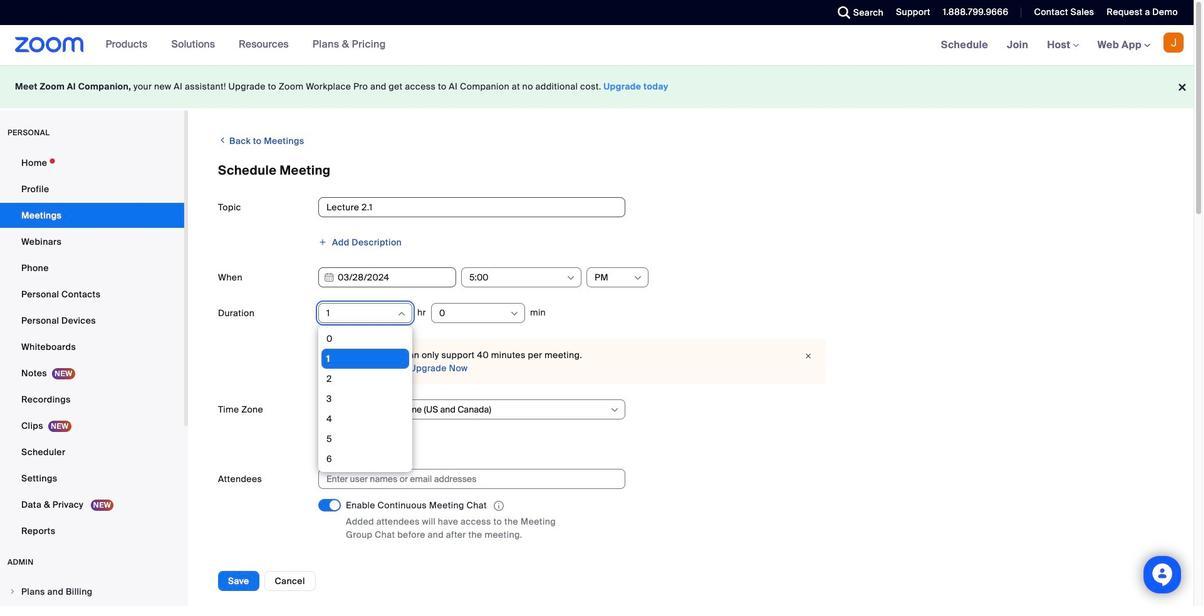 Task type: describe. For each thing, give the bounding box(es) containing it.
2 vertical spatial show options image
[[610, 405, 620, 415]]

Persistent Chat, enter email address,Enter user names or email addresses text field
[[327, 470, 606, 489]]

profile picture image
[[1164, 33, 1184, 53]]

select start time text field
[[469, 268, 565, 287]]

left image
[[218, 134, 227, 147]]

close image
[[801, 350, 816, 363]]

personal menu menu
[[0, 150, 184, 545]]

add image
[[318, 238, 327, 247]]

0 vertical spatial show options image
[[566, 273, 576, 283]]

1 vertical spatial show options image
[[509, 309, 519, 319]]



Task type: vqa. For each thing, say whether or not it's contained in the screenshot.
Can events on Zoom Sessions be private?'s Can
no



Task type: locate. For each thing, give the bounding box(es) containing it.
option group
[[318, 558, 1164, 578]]

show options image
[[566, 273, 576, 283], [509, 309, 519, 319], [610, 405, 620, 415]]

0 horizontal spatial show options image
[[509, 309, 519, 319]]

list box
[[321, 329, 409, 607]]

zoom logo image
[[15, 37, 84, 53]]

My Meeting text field
[[318, 197, 625, 217]]

2 horizontal spatial show options image
[[610, 405, 620, 415]]

footer
[[0, 65, 1194, 108]]

1 horizontal spatial show options image
[[566, 273, 576, 283]]

menu item
[[0, 580, 184, 604]]

show options image
[[633, 273, 643, 283]]

learn more about enable continuous meeting chat image
[[490, 501, 508, 512]]

banner
[[0, 25, 1194, 66]]

application
[[346, 499, 584, 513]]

meetings navigation
[[932, 25, 1194, 66]]

right image
[[9, 588, 16, 596]]

product information navigation
[[96, 25, 395, 65]]



